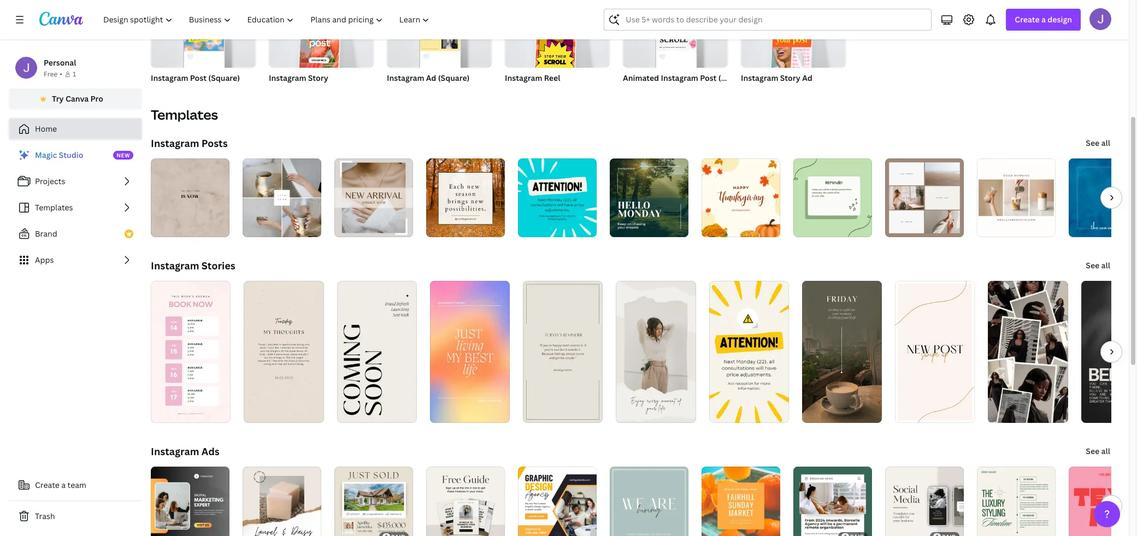 Task type: locate. For each thing, give the bounding box(es) containing it.
instagram for instagram reel 1080 × 1920 px
[[505, 73, 542, 83]]

0 vertical spatial see all link
[[1085, 132, 1112, 154]]

×
[[287, 87, 290, 96], [405, 87, 408, 96], [523, 87, 526, 96], [641, 87, 644, 96], [759, 87, 762, 96]]

1 see all link from the top
[[1085, 132, 1112, 154]]

pro
[[90, 93, 103, 104]]

instagram for instagram post (square)
[[151, 73, 188, 83]]

4 group from the left
[[505, 0, 610, 74]]

1 horizontal spatial story
[[780, 73, 800, 83]]

a left 'team'
[[61, 480, 66, 490]]

× inside instagram story ad 1080 × 1920 px
[[759, 87, 762, 96]]

try canva pro
[[52, 93, 103, 104]]

2 see all link from the top
[[1085, 255, 1112, 277]]

group for instagram story
[[269, 0, 374, 74]]

1 horizontal spatial templates
[[151, 105, 218, 124]]

1920 for story
[[292, 87, 307, 96]]

2 story from the left
[[780, 73, 800, 83]]

1 vertical spatial create
[[35, 480, 59, 490]]

group for instagram ad (square)
[[387, 0, 492, 68]]

(square) for instagram post (square)
[[208, 73, 240, 83]]

3 × from the left
[[523, 87, 526, 96]]

list containing magic studio
[[9, 144, 142, 271]]

0 horizontal spatial (square)
[[208, 73, 240, 83]]

create left 'design'
[[1015, 14, 1040, 25]]

2 vertical spatial see
[[1086, 446, 1100, 456]]

1 see all from the top
[[1086, 138, 1110, 148]]

instagram inside instagram reel 1080 × 1920 px
[[505, 73, 542, 83]]

instagram inside instagram ad (square) 1080 × 1080 px
[[387, 73, 424, 83]]

trash link
[[9, 505, 142, 527]]

2 1080 × 1920 px button from the left
[[505, 86, 563, 97]]

1 horizontal spatial 1080 × 1920 px button
[[505, 86, 563, 97]]

instagram reel 1080 × 1920 px
[[505, 73, 560, 96]]

0 vertical spatial all
[[1101, 138, 1110, 148]]

•
[[60, 69, 62, 79]]

a
[[1042, 14, 1046, 25], [61, 480, 66, 490]]

Search search field
[[626, 9, 910, 30]]

studio
[[59, 150, 83, 160]]

1 horizontal spatial create
[[1015, 14, 1040, 25]]

magic
[[35, 150, 57, 160]]

1 vertical spatial a
[[61, 480, 66, 490]]

create inside dropdown button
[[1015, 14, 1040, 25]]

0 horizontal spatial a
[[61, 480, 66, 490]]

ad
[[426, 73, 436, 83], [802, 73, 812, 83]]

1 horizontal spatial (square)
[[438, 73, 470, 83]]

1080
[[269, 87, 285, 96], [387, 87, 403, 96], [410, 87, 426, 96], [505, 87, 521, 96], [623, 87, 640, 96], [646, 87, 662, 96], [741, 87, 758, 96]]

px inside instagram ad (square) 1080 × 1080 px
[[428, 87, 435, 96]]

instagram posts link
[[151, 137, 228, 150]]

1 vertical spatial see all link
[[1085, 255, 1112, 277]]

0 horizontal spatial story
[[308, 73, 328, 83]]

instagram inside instagram story 1080 × 1920 px
[[269, 73, 306, 83]]

3 group from the left
[[387, 0, 492, 68]]

1 ad from the left
[[426, 73, 436, 83]]

2 post from the left
[[700, 73, 717, 83]]

1 see from the top
[[1086, 138, 1100, 148]]

1 vertical spatial see all
[[1086, 260, 1110, 271]]

5 px from the left
[[781, 87, 789, 96]]

3 see all link from the top
[[1085, 440, 1112, 462]]

posts
[[201, 137, 228, 150]]

2 ad from the left
[[802, 73, 812, 83]]

2 see all from the top
[[1086, 260, 1110, 271]]

see all link
[[1085, 132, 1112, 154], [1085, 255, 1112, 277], [1085, 440, 1112, 462]]

see all
[[1086, 138, 1110, 148], [1086, 260, 1110, 271], [1086, 446, 1110, 456]]

2 1920 from the left
[[528, 87, 543, 96]]

create left 'team'
[[35, 480, 59, 490]]

group inside animated instagram post (square) group
[[623, 0, 728, 68]]

a for design
[[1042, 14, 1046, 25]]

5 group from the left
[[623, 0, 728, 68]]

3 1920 from the left
[[764, 87, 780, 96]]

animated
[[623, 73, 659, 83]]

try
[[52, 93, 64, 104]]

2 (square) from the left
[[438, 73, 470, 83]]

1 vertical spatial see
[[1086, 260, 1100, 271]]

(square) for instagram ad (square) 1080 × 1080 px
[[438, 73, 470, 83]]

story inside instagram story ad 1080 × 1920 px
[[780, 73, 800, 83]]

see
[[1086, 138, 1100, 148], [1086, 260, 1100, 271], [1086, 446, 1100, 456]]

1 group from the left
[[151, 0, 256, 68]]

× inside instagram ad (square) 1080 × 1080 px
[[405, 87, 408, 96]]

1 horizontal spatial post
[[700, 73, 717, 83]]

instagram inside animated instagram post (square) 1080 × 1080 px
[[661, 73, 698, 83]]

create for create a team
[[35, 480, 59, 490]]

group
[[151, 0, 256, 68], [269, 0, 374, 74], [387, 0, 492, 68], [505, 0, 610, 74], [623, 0, 728, 68], [741, 0, 846, 74]]

a left 'design'
[[1042, 14, 1046, 25]]

instagram post (square) group
[[151, 0, 256, 97]]

1 vertical spatial templates
[[35, 202, 73, 213]]

2 × from the left
[[405, 87, 408, 96]]

2 vertical spatial see all
[[1086, 446, 1110, 456]]

1 horizontal spatial 1920
[[528, 87, 543, 96]]

(square) inside animated instagram post (square) 1080 × 1080 px
[[718, 73, 750, 83]]

0 horizontal spatial create
[[35, 480, 59, 490]]

top level navigation element
[[96, 9, 439, 31]]

instagram story ad group
[[741, 0, 846, 97]]

home link
[[9, 118, 142, 140]]

see all for posts
[[1086, 138, 1110, 148]]

1080 × 1920 px button for reel
[[505, 86, 563, 97]]

a inside dropdown button
[[1042, 14, 1046, 25]]

1 × from the left
[[287, 87, 290, 96]]

1 horizontal spatial ad
[[802, 73, 812, 83]]

see for posts
[[1086, 138, 1100, 148]]

0 vertical spatial see
[[1086, 138, 1100, 148]]

instagram ads
[[151, 445, 220, 458]]

2 horizontal spatial (square)
[[718, 73, 750, 83]]

templates down projects at the top of the page
[[35, 202, 73, 213]]

instagram inside instagram story ad 1080 × 1920 px
[[741, 73, 778, 83]]

a inside button
[[61, 480, 66, 490]]

2 1080 from the left
[[387, 87, 403, 96]]

1 1080 × 1920 px button from the left
[[269, 86, 327, 97]]

(square)
[[208, 73, 240, 83], [438, 73, 470, 83], [718, 73, 750, 83]]

3 all from the top
[[1101, 446, 1110, 456]]

list
[[9, 144, 142, 271]]

1 all from the top
[[1101, 138, 1110, 148]]

0 vertical spatial create
[[1015, 14, 1040, 25]]

1080 × 1920 px button for story
[[269, 86, 327, 97]]

0 vertical spatial see all
[[1086, 138, 1110, 148]]

1 1920 from the left
[[292, 87, 307, 96]]

2 vertical spatial see all link
[[1085, 440, 1112, 462]]

0 horizontal spatial templates
[[35, 202, 73, 213]]

1920 inside instagram reel 1080 × 1920 px
[[528, 87, 543, 96]]

0 horizontal spatial post
[[190, 73, 207, 83]]

1 px from the left
[[309, 87, 316, 96]]

create inside button
[[35, 480, 59, 490]]

free •
[[44, 69, 62, 79]]

px
[[309, 87, 316, 96], [428, 87, 435, 96], [545, 87, 553, 96], [664, 87, 671, 96], [781, 87, 789, 96]]

3 see from the top
[[1086, 446, 1100, 456]]

instagram ad (square) group
[[387, 0, 492, 97]]

instagram for instagram stories
[[151, 259, 199, 272]]

team
[[68, 480, 86, 490]]

1080 × 1920 px button
[[269, 86, 327, 97], [505, 86, 563, 97]]

× inside instagram story 1080 × 1920 px
[[287, 87, 290, 96]]

story
[[308, 73, 328, 83], [780, 73, 800, 83]]

1 horizontal spatial a
[[1042, 14, 1046, 25]]

see all link for ads
[[1085, 440, 1112, 462]]

2 horizontal spatial 1920
[[764, 87, 780, 96]]

2 group from the left
[[269, 0, 374, 74]]

4 px from the left
[[664, 87, 671, 96]]

px inside instagram story 1080 × 1920 px
[[309, 87, 316, 96]]

magic studio
[[35, 150, 83, 160]]

4 × from the left
[[641, 87, 644, 96]]

1920 for reel
[[528, 87, 543, 96]]

post
[[190, 73, 207, 83], [700, 73, 717, 83]]

1 vertical spatial all
[[1101, 260, 1110, 271]]

0 horizontal spatial 1080 × 1920 px button
[[269, 86, 327, 97]]

templates inside list
[[35, 202, 73, 213]]

projects link
[[9, 171, 142, 192]]

canva
[[66, 93, 89, 104]]

3 px from the left
[[545, 87, 553, 96]]

0 vertical spatial templates
[[151, 105, 218, 124]]

1080 × 1920 px button inside instagram story 'group'
[[269, 86, 327, 97]]

0 vertical spatial a
[[1042, 14, 1046, 25]]

1 1080 from the left
[[269, 87, 285, 96]]

reel
[[544, 73, 560, 83]]

4 1080 from the left
[[505, 87, 521, 96]]

1 story from the left
[[308, 73, 328, 83]]

see for ads
[[1086, 446, 1100, 456]]

story inside instagram story 1080 × 1920 px
[[308, 73, 328, 83]]

instagram
[[151, 73, 188, 83], [269, 73, 306, 83], [387, 73, 424, 83], [505, 73, 542, 83], [661, 73, 698, 83], [741, 73, 778, 83], [151, 137, 199, 150], [151, 259, 199, 272], [151, 445, 199, 458]]

(square) inside instagram ad (square) 1080 × 1080 px
[[438, 73, 470, 83]]

1920
[[292, 87, 307, 96], [528, 87, 543, 96], [764, 87, 780, 96]]

6 group from the left
[[741, 0, 846, 74]]

ads
[[201, 445, 220, 458]]

instagram post (square)
[[151, 73, 240, 83]]

create
[[1015, 14, 1040, 25], [35, 480, 59, 490]]

see all link for stories
[[1085, 255, 1112, 277]]

jacob simon image
[[1090, 8, 1112, 30]]

2 all from the top
[[1101, 260, 1110, 271]]

instagram for instagram story ad 1080 × 1920 px
[[741, 73, 778, 83]]

instagram stories
[[151, 259, 235, 272]]

all
[[1101, 138, 1110, 148], [1101, 260, 1110, 271], [1101, 446, 1110, 456]]

7 1080 from the left
[[741, 87, 758, 96]]

2 vertical spatial all
[[1101, 446, 1110, 456]]

templates
[[151, 105, 218, 124], [35, 202, 73, 213]]

1080 × 1920 px button inside instagram reel group
[[505, 86, 563, 97]]

3 1080 from the left
[[410, 87, 426, 96]]

try canva pro button
[[9, 89, 142, 109]]

3 (square) from the left
[[718, 73, 750, 83]]

(square) inside instagram post (square) group
[[208, 73, 240, 83]]

0 horizontal spatial ad
[[426, 73, 436, 83]]

5 × from the left
[[759, 87, 762, 96]]

None search field
[[604, 9, 932, 31]]

a for team
[[61, 480, 66, 490]]

apps
[[35, 255, 54, 265]]

2 px from the left
[[428, 87, 435, 96]]

2 see from the top
[[1086, 260, 1100, 271]]

3 see all from the top
[[1086, 446, 1110, 456]]

1 (square) from the left
[[208, 73, 240, 83]]

1920 inside instagram story 1080 × 1920 px
[[292, 87, 307, 96]]

instagram stories link
[[151, 259, 235, 272]]

0 horizontal spatial 1920
[[292, 87, 307, 96]]

instagram reel group
[[505, 0, 610, 97]]

brand
[[35, 228, 57, 239]]

create for create a design
[[1015, 14, 1040, 25]]

instagram story group
[[269, 0, 374, 97]]

templates up 'instagram posts'
[[151, 105, 218, 124]]



Task type: vqa. For each thing, say whether or not it's contained in the screenshot.
Topic IMAGE
no



Task type: describe. For each thing, give the bounding box(es) containing it.
instagram posts
[[151, 137, 228, 150]]

6 1080 from the left
[[646, 87, 662, 96]]

px inside instagram story ad 1080 × 1920 px
[[781, 87, 789, 96]]

group for animated instagram post (square)
[[623, 0, 728, 68]]

instagram ads link
[[151, 445, 220, 458]]

brand link
[[9, 223, 142, 245]]

create a design button
[[1006, 9, 1081, 31]]

see all for ads
[[1086, 446, 1110, 456]]

× inside instagram reel 1080 × 1920 px
[[523, 87, 526, 96]]

instagram for instagram ad (square) 1080 × 1080 px
[[387, 73, 424, 83]]

1080 inside instagram reel 1080 × 1920 px
[[505, 87, 521, 96]]

all for instagram posts
[[1101, 138, 1110, 148]]

instagram for instagram story 1080 × 1920 px
[[269, 73, 306, 83]]

create a team
[[35, 480, 86, 490]]

5 1080 from the left
[[623, 87, 640, 96]]

trash
[[35, 511, 55, 521]]

story for instagram story
[[308, 73, 328, 83]]

instagram story 1080 × 1920 px
[[269, 73, 328, 96]]

story for instagram story ad
[[780, 73, 800, 83]]

all for instagram stories
[[1101, 260, 1110, 271]]

animated instagram post (square) group
[[623, 0, 750, 97]]

instagram ad (square) 1080 × 1080 px
[[387, 73, 470, 96]]

home
[[35, 124, 57, 134]]

ad inside instagram ad (square) 1080 × 1080 px
[[426, 73, 436, 83]]

px inside animated instagram post (square) 1080 × 1080 px
[[664, 87, 671, 96]]

personal
[[44, 57, 76, 68]]

projects
[[35, 176, 65, 186]]

design
[[1048, 14, 1072, 25]]

see all for stories
[[1086, 260, 1110, 271]]

1080 inside instagram story ad 1080 × 1920 px
[[741, 87, 758, 96]]

post inside animated instagram post (square) 1080 × 1080 px
[[700, 73, 717, 83]]

group for instagram story ad
[[741, 0, 846, 74]]

all for instagram ads
[[1101, 446, 1110, 456]]

free
[[44, 69, 58, 79]]

instagram story ad 1080 × 1920 px
[[741, 73, 812, 96]]

new
[[117, 151, 130, 159]]

see all link for posts
[[1085, 132, 1112, 154]]

1080 inside instagram story 1080 × 1920 px
[[269, 87, 285, 96]]

1920 inside instagram story ad 1080 × 1920 px
[[764, 87, 780, 96]]

1 post from the left
[[190, 73, 207, 83]]

create a design
[[1015, 14, 1072, 25]]

× inside animated instagram post (square) 1080 × 1080 px
[[641, 87, 644, 96]]

see for stories
[[1086, 260, 1100, 271]]

group for instagram post (square)
[[151, 0, 256, 68]]

create a team button
[[9, 474, 142, 496]]

stories
[[201, 259, 235, 272]]

px inside instagram reel 1080 × 1920 px
[[545, 87, 553, 96]]

ad inside instagram story ad 1080 × 1920 px
[[802, 73, 812, 83]]

instagram for instagram ads
[[151, 445, 199, 458]]

group for instagram reel
[[505, 0, 610, 74]]

1
[[73, 69, 76, 79]]

templates link
[[9, 197, 142, 219]]

instagram for instagram posts
[[151, 137, 199, 150]]

apps link
[[9, 249, 142, 271]]

animated instagram post (square) 1080 × 1080 px
[[623, 73, 750, 96]]



